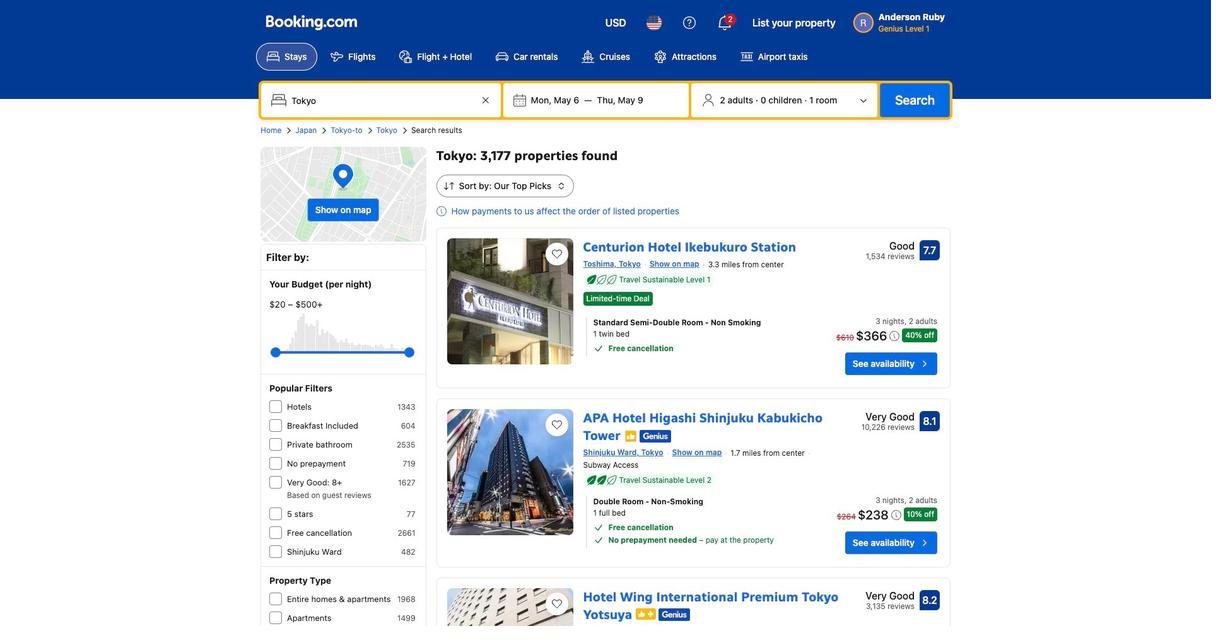 Task type: vqa. For each thing, say whether or not it's contained in the screenshot.
Where are you going? Field
yes



Task type: locate. For each thing, give the bounding box(es) containing it.
1 vertical spatial very good element
[[866, 589, 915, 604]]

genius discounts available at this property. image
[[640, 430, 671, 443], [640, 430, 671, 443], [659, 609, 691, 622], [659, 609, 691, 622]]

group
[[276, 343, 409, 363]]

this property is part of our preferred partner program. it's committed to providing excellent service and good value. it'll pay us a higher commission if you make a booking. image
[[625, 430, 637, 443], [625, 430, 637, 443]]

very good element
[[862, 410, 915, 425], [866, 589, 915, 604]]

good element
[[866, 239, 915, 254]]

very good element left scored 8.2 element
[[866, 589, 915, 604]]

0 vertical spatial very good element
[[862, 410, 915, 425]]

scored 8.1 element
[[920, 412, 940, 432]]

Where are you going? field
[[287, 89, 478, 112]]

very good element left scored 8.1 element
[[862, 410, 915, 425]]



Task type: describe. For each thing, give the bounding box(es) containing it.
very good element for scored 8.1 element
[[862, 410, 915, 425]]

apa hotel higashi shinjuku kabukicho tower image
[[447, 410, 573, 536]]

centurion hotel ikebukuro station image
[[447, 239, 573, 365]]

search results updated. tokyo: 3,177 properties found. element
[[436, 147, 951, 165]]

scored 7.7 element
[[920, 240, 940, 261]]

this property is part of our preferred plus program. it's committed to providing outstanding service and excellent value. it'll pay us a higher commission if you make a booking. image
[[636, 609, 657, 621]]

your account menu anderson ruby genius level 1 element
[[854, 6, 950, 35]]

scored 8.2 element
[[920, 591, 940, 611]]

booking.com image
[[266, 15, 357, 30]]

this property is part of our preferred plus program. it's committed to providing outstanding service and excellent value. it'll pay us a higher commission if you make a booking. image
[[636, 609, 657, 621]]

very good element for scored 8.2 element
[[866, 589, 915, 604]]



